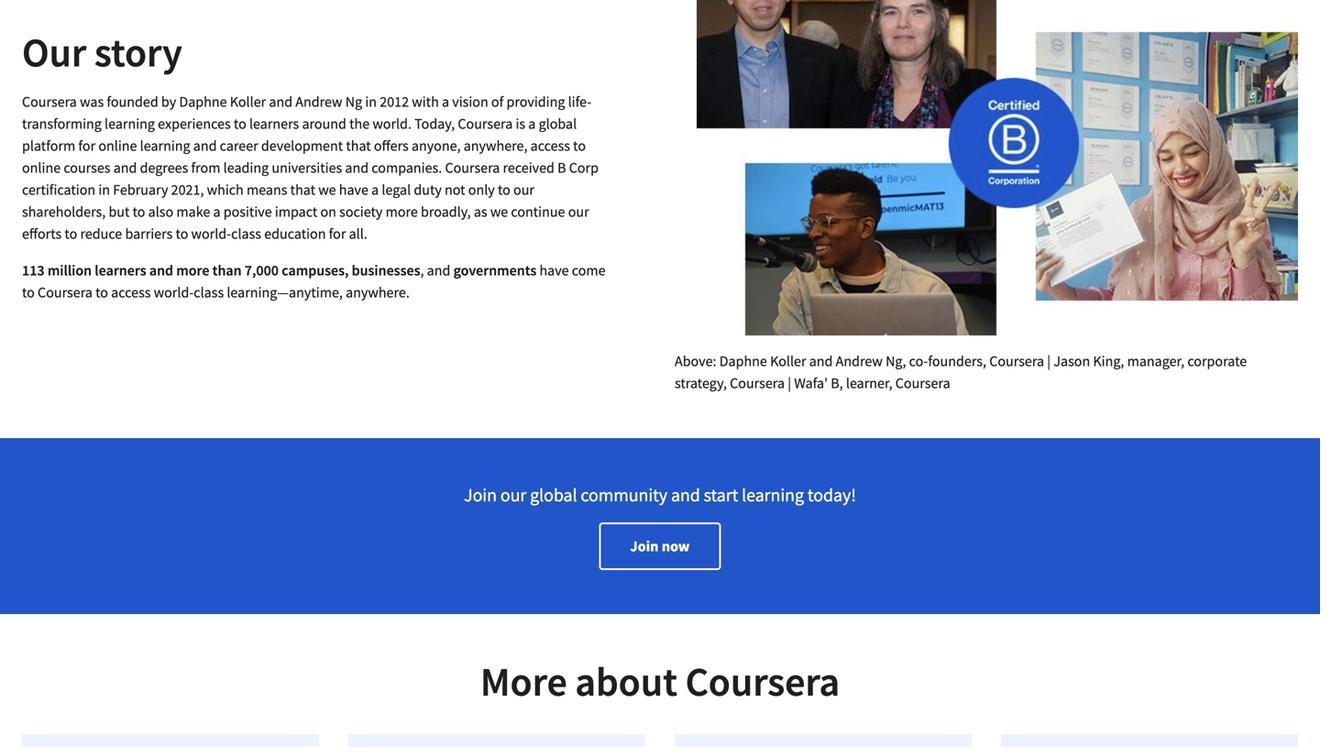 Task type: describe. For each thing, give the bounding box(es) containing it.
certification
[[22, 180, 95, 199]]

1 horizontal spatial in
[[365, 92, 377, 111]]

was
[[80, 92, 104, 111]]

received
[[503, 158, 555, 177]]

leading
[[223, 158, 269, 177]]

to up corp
[[573, 136, 586, 155]]

million
[[48, 261, 92, 279]]

our story image
[[697, 0, 1298, 335]]

1 vertical spatial online
[[22, 158, 61, 177]]

world.
[[373, 114, 412, 133]]

daphne inside above: daphne koller and andrew ng, co-founders, coursera | jason king, manager, corporate strategy, coursera | wafa' b, learner, coursera
[[719, 352, 767, 370]]

development
[[261, 136, 343, 155]]

governments
[[453, 261, 537, 279]]

which
[[207, 180, 244, 199]]

make
[[176, 202, 210, 221]]

andrew inside coursera was founded by daphne koller and andrew ng in 2012 with a vision of providing life- transforming learning experiences to learners around the world. today, coursera is a global platform for online learning and career development that offers anyone, anywhere, access to online courses and degrees from leading universities and companies. coursera received b corp certification in february 2021, which means that we have a legal duty not only to our shareholders, but to also make a positive impact on society more broadly, as we continue our efforts to reduce barriers to world-class education for all.
[[295, 92, 342, 111]]

come
[[572, 261, 606, 279]]

1 vertical spatial our
[[568, 202, 589, 221]]

corp
[[569, 158, 599, 177]]

of
[[491, 92, 504, 111]]

a right is
[[528, 114, 536, 133]]

positive
[[223, 202, 272, 221]]

world- inside have come to coursera to access world-class learning—anytime, anywhere.
[[154, 283, 194, 301]]

to right but
[[133, 202, 145, 221]]

continue
[[511, 202, 565, 221]]

courses
[[64, 158, 110, 177]]

as
[[474, 202, 487, 221]]

life-
[[568, 92, 592, 111]]

companies.
[[372, 158, 442, 177]]

providing
[[506, 92, 565, 111]]

and up "development"
[[269, 92, 293, 111]]

1 horizontal spatial |
[[1047, 352, 1051, 370]]

career
[[220, 136, 258, 155]]

1 vertical spatial for
[[329, 224, 346, 243]]

and up february
[[113, 158, 137, 177]]

access inside coursera was founded by daphne koller and andrew ng in 2012 with a vision of providing life- transforming learning experiences to learners around the world. today, coursera is a global platform for online learning and career development that offers anyone, anywhere, access to online courses and degrees from leading universities and companies. coursera received b corp certification in february 2021, which means that we have a legal duty not only to our shareholders, but to also make a positive impact on society more broadly, as we continue our efforts to reduce barriers to world-class education for all.
[[531, 136, 570, 155]]

corporate
[[1188, 352, 1247, 370]]

strategy,
[[675, 374, 727, 392]]

jason
[[1054, 352, 1090, 370]]

,
[[420, 261, 424, 279]]

to up career
[[234, 114, 246, 133]]

join our global community and start learning today!
[[464, 483, 856, 506]]

and down barriers
[[149, 261, 173, 279]]

also
[[148, 202, 173, 221]]

to down reduce
[[95, 283, 108, 301]]

class inside coursera was founded by daphne koller and andrew ng in 2012 with a vision of providing life- transforming learning experiences to learners around the world. today, coursera is a global platform for online learning and career development that offers anyone, anywhere, access to online courses and degrees from leading universities and companies. coursera received b corp certification in february 2021, which means that we have a legal duty not only to our shareholders, but to also make a positive impact on society more broadly, as we continue our efforts to reduce barriers to world-class education for all.
[[231, 224, 261, 243]]

a right the with
[[442, 92, 449, 111]]

by
[[161, 92, 176, 111]]

1 vertical spatial that
[[290, 180, 315, 199]]

duty
[[414, 180, 442, 199]]

more
[[480, 656, 567, 707]]

story
[[94, 27, 182, 78]]

7,000
[[245, 261, 279, 279]]

february
[[113, 180, 168, 199]]

0 horizontal spatial |
[[788, 374, 791, 392]]

wafa'
[[794, 374, 828, 392]]

society
[[339, 202, 383, 221]]

platform
[[22, 136, 75, 155]]

now
[[662, 537, 690, 555]]

not
[[445, 180, 465, 199]]

2 vertical spatial learning
[[742, 483, 804, 506]]

join now link
[[599, 522, 721, 570]]

1 vertical spatial learning
[[140, 136, 190, 155]]

have come to coursera to access world-class learning—anytime, anywhere.
[[22, 261, 606, 301]]

to down 113
[[22, 283, 35, 301]]

and up from
[[193, 136, 217, 155]]

anywhere,
[[464, 136, 528, 155]]

0 horizontal spatial in
[[98, 180, 110, 199]]

113 million learners and more than 7,000 campuses, businesses , and governments
[[22, 261, 537, 279]]

only
[[468, 180, 495, 199]]

efforts
[[22, 224, 62, 243]]

transforming
[[22, 114, 102, 133]]

king,
[[1093, 352, 1124, 370]]

2021,
[[171, 180, 204, 199]]

0 vertical spatial online
[[98, 136, 137, 155]]

reduce
[[80, 224, 122, 243]]

0 horizontal spatial more
[[176, 261, 209, 279]]

world- inside coursera was founded by daphne koller and andrew ng in 2012 with a vision of providing life- transforming learning experiences to learners around the world. today, coursera is a global platform for online learning and career development that offers anyone, anywhere, access to online courses and degrees from leading universities and companies. coursera received b corp certification in february 2021, which means that we have a legal duty not only to our shareholders, but to also make a positive impact on society more broadly, as we continue our efforts to reduce barriers to world-class education for all.
[[191, 224, 231, 243]]

113
[[22, 261, 45, 279]]

more about coursera
[[480, 656, 840, 707]]

and left start
[[671, 483, 700, 506]]

2012
[[380, 92, 409, 111]]

shareholders,
[[22, 202, 106, 221]]

coursera inside have come to coursera to access world-class learning—anytime, anywhere.
[[38, 283, 93, 301]]

to down make
[[176, 224, 188, 243]]

universities
[[272, 158, 342, 177]]

from
[[191, 158, 220, 177]]

b
[[558, 158, 566, 177]]

co-
[[909, 352, 928, 370]]

learner,
[[846, 374, 893, 392]]



Task type: vqa. For each thing, say whether or not it's contained in the screenshot.
Choose
no



Task type: locate. For each thing, give the bounding box(es) containing it.
our story
[[22, 27, 182, 78]]

0 vertical spatial more
[[386, 202, 418, 221]]

learning
[[105, 114, 155, 133], [140, 136, 190, 155], [742, 483, 804, 506]]

all.
[[349, 224, 367, 243]]

class inside have come to coursera to access world-class learning—anytime, anywhere.
[[194, 283, 224, 301]]

have left 'come' at the left of page
[[540, 261, 569, 279]]

1 vertical spatial class
[[194, 283, 224, 301]]

that down universities
[[290, 180, 315, 199]]

on
[[320, 202, 336, 221]]

0 vertical spatial world-
[[191, 224, 231, 243]]

daphne inside coursera was founded by daphne koller and andrew ng in 2012 with a vision of providing life- transforming learning experiences to learners around the world. today, coursera is a global platform for online learning and career development that offers anyone, anywhere, access to online courses and degrees from leading universities and companies. coursera received b corp certification in february 2021, which means that we have a legal duty not only to our shareholders, but to also make a positive impact on society more broadly, as we continue our efforts to reduce barriers to world-class education for all.
[[179, 92, 227, 111]]

and
[[269, 92, 293, 111], [193, 136, 217, 155], [113, 158, 137, 177], [345, 158, 369, 177], [149, 261, 173, 279], [427, 261, 450, 279], [809, 352, 833, 370], [671, 483, 700, 506]]

0 horizontal spatial for
[[78, 136, 95, 155]]

learners down reduce
[[95, 261, 146, 279]]

but
[[109, 202, 130, 221]]

global left 'community'
[[530, 483, 577, 506]]

in
[[365, 92, 377, 111], [98, 180, 110, 199]]

0 horizontal spatial learners
[[95, 261, 146, 279]]

offers
[[374, 136, 409, 155]]

| left jason
[[1047, 352, 1051, 370]]

coursera
[[22, 92, 77, 111], [458, 114, 513, 133], [445, 158, 500, 177], [38, 283, 93, 301], [989, 352, 1044, 370], [730, 374, 785, 392], [896, 374, 950, 392], [685, 656, 840, 707]]

1 vertical spatial global
[[530, 483, 577, 506]]

1 vertical spatial have
[[540, 261, 569, 279]]

0 horizontal spatial daphne
[[179, 92, 227, 111]]

a right make
[[213, 202, 221, 221]]

0 vertical spatial koller
[[230, 92, 266, 111]]

andrew inside above: daphne koller and andrew ng, co-founders, coursera | jason king, manager, corporate strategy, coursera | wafa' b, learner, coursera
[[836, 352, 883, 370]]

that down 'the'
[[346, 136, 371, 155]]

0 vertical spatial have
[[339, 180, 368, 199]]

1 vertical spatial daphne
[[719, 352, 767, 370]]

learners
[[249, 114, 299, 133], [95, 261, 146, 279]]

experiences
[[158, 114, 231, 133]]

anywhere.
[[346, 283, 410, 301]]

a
[[442, 92, 449, 111], [528, 114, 536, 133], [371, 180, 379, 199], [213, 202, 221, 221]]

global inside coursera was founded by daphne koller and andrew ng in 2012 with a vision of providing life- transforming learning experiences to learners around the world. today, coursera is a global platform for online learning and career development that offers anyone, anywhere, access to online courses and degrees from leading universities and companies. coursera received b corp certification in february 2021, which means that we have a legal duty not only to our shareholders, but to also make a positive impact on society more broadly, as we continue our efforts to reduce barriers to world-class education for all.
[[539, 114, 577, 133]]

join for join our global community and start learning today!
[[464, 483, 497, 506]]

0 horizontal spatial class
[[194, 283, 224, 301]]

learning up degrees
[[140, 136, 190, 155]]

and right ,
[[427, 261, 450, 279]]

to right only
[[498, 180, 510, 199]]

1 vertical spatial join
[[630, 537, 659, 555]]

0 vertical spatial we
[[318, 180, 336, 199]]

have inside have come to coursera to access world-class learning—anytime, anywhere.
[[540, 261, 569, 279]]

legal
[[382, 180, 411, 199]]

learners inside coursera was founded by daphne koller and andrew ng in 2012 with a vision of providing life- transforming learning experiences to learners around the world. today, coursera is a global platform for online learning and career development that offers anyone, anywhere, access to online courses and degrees from leading universities and companies. coursera received b corp certification in february 2021, which means that we have a legal duty not only to our shareholders, but to also make a positive impact on society more broadly, as we continue our efforts to reduce barriers to world-class education for all.
[[249, 114, 299, 133]]

our
[[22, 27, 86, 78]]

more down "legal"
[[386, 202, 418, 221]]

1 horizontal spatial join
[[630, 537, 659, 555]]

koller inside coursera was founded by daphne koller and andrew ng in 2012 with a vision of providing life- transforming learning experiences to learners around the world. today, coursera is a global platform for online learning and career development that offers anyone, anywhere, access to online courses and degrees from leading universities and companies. coursera received b corp certification in february 2021, which means that we have a legal duty not only to our shareholders, but to also make a positive impact on society more broadly, as we continue our efforts to reduce barriers to world-class education for all.
[[230, 92, 266, 111]]

more inside coursera was founded by daphne koller and andrew ng in 2012 with a vision of providing life- transforming learning experiences to learners around the world. today, coursera is a global platform for online learning and career development that offers anyone, anywhere, access to online courses and degrees from leading universities and companies. coursera received b corp certification in february 2021, which means that we have a legal duty not only to our shareholders, but to also make a positive impact on society more broadly, as we continue our efforts to reduce barriers to world-class education for all.
[[386, 202, 418, 221]]

1 vertical spatial andrew
[[836, 352, 883, 370]]

1 horizontal spatial andrew
[[836, 352, 883, 370]]

the
[[349, 114, 370, 133]]

degrees
[[140, 158, 188, 177]]

0 vertical spatial daphne
[[179, 92, 227, 111]]

world- down barriers
[[154, 283, 194, 301]]

0 vertical spatial learning
[[105, 114, 155, 133]]

1 vertical spatial more
[[176, 261, 209, 279]]

1 horizontal spatial we
[[490, 202, 508, 221]]

community
[[581, 483, 667, 506]]

for
[[78, 136, 95, 155], [329, 224, 346, 243]]

learning down founded
[[105, 114, 155, 133]]

in up but
[[98, 180, 110, 199]]

0 vertical spatial learners
[[249, 114, 299, 133]]

0 vertical spatial andrew
[[295, 92, 342, 111]]

0 horizontal spatial we
[[318, 180, 336, 199]]

businesses
[[352, 261, 420, 279]]

in right ng
[[365, 92, 377, 111]]

for left all.
[[329, 224, 346, 243]]

today,
[[415, 114, 455, 133]]

around
[[302, 114, 346, 133]]

start
[[704, 483, 738, 506]]

1 horizontal spatial learners
[[249, 114, 299, 133]]

| left wafa'
[[788, 374, 791, 392]]

means
[[247, 180, 287, 199]]

above:
[[675, 352, 716, 370]]

learners up "development"
[[249, 114, 299, 133]]

koller up career
[[230, 92, 266, 111]]

and inside above: daphne koller and andrew ng, co-founders, coursera | jason king, manager, corporate strategy, coursera | wafa' b, learner, coursera
[[809, 352, 833, 370]]

0 horizontal spatial online
[[22, 158, 61, 177]]

class
[[231, 224, 261, 243], [194, 283, 224, 301]]

a left "legal"
[[371, 180, 379, 199]]

that
[[346, 136, 371, 155], [290, 180, 315, 199]]

online
[[98, 136, 137, 155], [22, 158, 61, 177]]

0 vertical spatial join
[[464, 483, 497, 506]]

ng,
[[886, 352, 906, 370]]

join now button
[[599, 522, 721, 570]]

have
[[339, 180, 368, 199], [540, 261, 569, 279]]

|
[[1047, 352, 1051, 370], [788, 374, 791, 392]]

and up wafa'
[[809, 352, 833, 370]]

0 vertical spatial that
[[346, 136, 371, 155]]

class down than
[[194, 283, 224, 301]]

access down barriers
[[111, 283, 151, 301]]

barriers
[[125, 224, 173, 243]]

andrew
[[295, 92, 342, 111], [836, 352, 883, 370]]

b,
[[831, 374, 843, 392]]

1 vertical spatial we
[[490, 202, 508, 221]]

online down platform
[[22, 158, 61, 177]]

impact
[[275, 202, 317, 221]]

learning—anytime,
[[227, 283, 343, 301]]

vision
[[452, 92, 488, 111]]

0 horizontal spatial join
[[464, 483, 497, 506]]

0 vertical spatial class
[[231, 224, 261, 243]]

world-
[[191, 224, 231, 243], [154, 283, 194, 301]]

0 horizontal spatial have
[[339, 180, 368, 199]]

access
[[531, 136, 570, 155], [111, 283, 151, 301]]

0 horizontal spatial koller
[[230, 92, 266, 111]]

for up courses at the left of the page
[[78, 136, 95, 155]]

join
[[464, 483, 497, 506], [630, 537, 659, 555]]

anyone,
[[412, 136, 461, 155]]

0 vertical spatial global
[[539, 114, 577, 133]]

today!
[[808, 483, 856, 506]]

about
[[575, 656, 677, 707]]

daphne
[[179, 92, 227, 111], [719, 352, 767, 370]]

daphne right above:
[[719, 352, 767, 370]]

founders,
[[928, 352, 986, 370]]

world- down make
[[191, 224, 231, 243]]

manager,
[[1127, 352, 1185, 370]]

0 vertical spatial in
[[365, 92, 377, 111]]

above: daphne koller and andrew ng, co-founders, coursera | jason king, manager, corporate strategy, coursera | wafa' b, learner, coursera
[[675, 352, 1247, 392]]

1 vertical spatial learners
[[95, 261, 146, 279]]

0 horizontal spatial access
[[111, 283, 151, 301]]

our
[[513, 180, 534, 199], [568, 202, 589, 221], [500, 483, 526, 506]]

1 horizontal spatial that
[[346, 136, 371, 155]]

have inside coursera was founded by daphne koller and andrew ng in 2012 with a vision of providing life- transforming learning experiences to learners around the world. today, coursera is a global platform for online learning and career development that offers anyone, anywhere, access to online courses and degrees from leading universities and companies. coursera received b corp certification in february 2021, which means that we have a legal duty not only to our shareholders, but to also make a positive impact on society more broadly, as we continue our efforts to reduce barriers to world-class education for all.
[[339, 180, 368, 199]]

1 vertical spatial |
[[788, 374, 791, 392]]

access up b
[[531, 136, 570, 155]]

founded
[[107, 92, 158, 111]]

campuses,
[[282, 261, 349, 279]]

class down 'positive' on the top
[[231, 224, 261, 243]]

more
[[386, 202, 418, 221], [176, 261, 209, 279]]

andrew up learner,
[[836, 352, 883, 370]]

0 vertical spatial access
[[531, 136, 570, 155]]

is
[[516, 114, 525, 133]]

2 vertical spatial our
[[500, 483, 526, 506]]

1 horizontal spatial for
[[329, 224, 346, 243]]

join inside 'button'
[[630, 537, 659, 555]]

coursera was founded by daphne koller and andrew ng in 2012 with a vision of providing life- transforming learning experiences to learners around the world. today, coursera is a global platform for online learning and career development that offers anyone, anywhere, access to online courses and degrees from leading universities and companies. coursera received b corp certification in february 2021, which means that we have a legal duty not only to our shareholders, but to also make a positive impact on society more broadly, as we continue our efforts to reduce barriers to world-class education for all.
[[22, 92, 599, 243]]

andrew up around
[[295, 92, 342, 111]]

0 vertical spatial |
[[1047, 352, 1051, 370]]

to down shareholders,
[[65, 224, 77, 243]]

join now
[[630, 537, 690, 555]]

1 horizontal spatial access
[[531, 136, 570, 155]]

0 horizontal spatial that
[[290, 180, 315, 199]]

and down 'the'
[[345, 158, 369, 177]]

have up society
[[339, 180, 368, 199]]

0 vertical spatial for
[[78, 136, 95, 155]]

1 vertical spatial world-
[[154, 283, 194, 301]]

ng
[[345, 92, 362, 111]]

join for join now
[[630, 537, 659, 555]]

than
[[212, 261, 242, 279]]

online up courses at the left of the page
[[98, 136, 137, 155]]

daphne up "experiences"
[[179, 92, 227, 111]]

we right as
[[490, 202, 508, 221]]

1 vertical spatial access
[[111, 283, 151, 301]]

to
[[234, 114, 246, 133], [573, 136, 586, 155], [498, 180, 510, 199], [133, 202, 145, 221], [65, 224, 77, 243], [176, 224, 188, 243], [22, 283, 35, 301], [95, 283, 108, 301]]

we up on
[[318, 180, 336, 199]]

0 vertical spatial our
[[513, 180, 534, 199]]

global down providing at top left
[[539, 114, 577, 133]]

koller up wafa'
[[770, 352, 806, 370]]

access inside have come to coursera to access world-class learning—anytime, anywhere.
[[111, 283, 151, 301]]

with
[[412, 92, 439, 111]]

education
[[264, 224, 326, 243]]

more left than
[[176, 261, 209, 279]]

broadly,
[[421, 202, 471, 221]]

1 horizontal spatial have
[[540, 261, 569, 279]]

1 horizontal spatial online
[[98, 136, 137, 155]]

1 horizontal spatial daphne
[[719, 352, 767, 370]]

1 vertical spatial in
[[98, 180, 110, 199]]

0 horizontal spatial andrew
[[295, 92, 342, 111]]

1 horizontal spatial koller
[[770, 352, 806, 370]]

global
[[539, 114, 577, 133], [530, 483, 577, 506]]

koller inside above: daphne koller and andrew ng, co-founders, coursera | jason king, manager, corporate strategy, coursera | wafa' b, learner, coursera
[[770, 352, 806, 370]]

learning right start
[[742, 483, 804, 506]]

1 horizontal spatial more
[[386, 202, 418, 221]]

1 vertical spatial koller
[[770, 352, 806, 370]]

1 horizontal spatial class
[[231, 224, 261, 243]]

koller
[[230, 92, 266, 111], [770, 352, 806, 370]]



